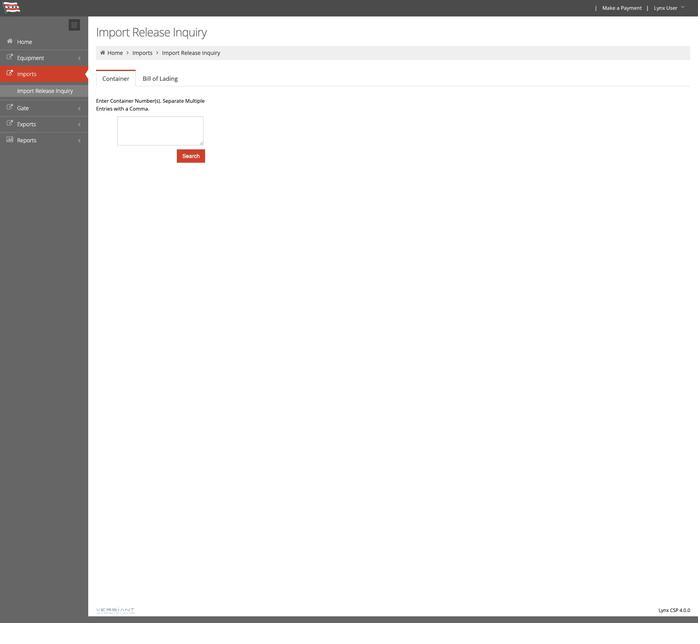 Task type: describe. For each thing, give the bounding box(es) containing it.
make a payment
[[603, 4, 642, 11]]

lynx user link
[[651, 0, 690, 16]]

1 | from the left
[[595, 4, 598, 11]]

1 angle right image from the left
[[124, 50, 131, 55]]

1 vertical spatial imports link
[[0, 66, 88, 82]]

lynx for lynx csp 4.0.0
[[659, 607, 669, 614]]

a inside enter container number(s).  separate multiple entries with a comma.
[[125, 105, 128, 112]]

2 angle right image from the left
[[154, 50, 161, 55]]

2 | from the left
[[647, 4, 649, 11]]

0 horizontal spatial home link
[[0, 34, 88, 50]]

bar chart image
[[6, 137, 14, 142]]

of
[[153, 75, 158, 82]]

exports link
[[0, 116, 88, 132]]

1 horizontal spatial home link
[[107, 49, 123, 57]]

0 vertical spatial release
[[132, 24, 170, 40]]

0 horizontal spatial home
[[17, 38, 32, 46]]

csp
[[670, 607, 679, 614]]

container inside enter container number(s).  separate multiple entries with a comma.
[[110, 97, 134, 104]]

bill of lading
[[143, 75, 178, 82]]

payment
[[621, 4, 642, 11]]

comma.
[[130, 105, 149, 112]]

search button
[[177, 149, 205, 163]]

1 horizontal spatial home image
[[99, 50, 106, 55]]

1 horizontal spatial home
[[107, 49, 123, 57]]

angle down image
[[679, 4, 687, 10]]

0 vertical spatial inquiry
[[173, 24, 207, 40]]

equipment link
[[0, 50, 88, 66]]

multiple
[[185, 97, 205, 104]]

exports
[[17, 120, 36, 128]]

1 vertical spatial import release inquiry
[[162, 49, 220, 57]]

external link image for gate
[[6, 105, 14, 110]]

1 horizontal spatial import
[[96, 24, 130, 40]]

container link
[[96, 71, 136, 86]]

versiant image
[[96, 608, 135, 614]]

0 vertical spatial imports
[[133, 49, 153, 57]]

number(s).
[[135, 97, 161, 104]]

make
[[603, 4, 616, 11]]

reports link
[[0, 132, 88, 148]]



Task type: locate. For each thing, give the bounding box(es) containing it.
0 horizontal spatial release
[[35, 87, 54, 95]]

| left make
[[595, 4, 598, 11]]

external link image
[[6, 71, 14, 76], [6, 105, 14, 110], [6, 121, 14, 126]]

a
[[617, 4, 620, 11], [125, 105, 128, 112]]

home image up external link icon
[[6, 38, 14, 44]]

2 external link image from the top
[[6, 105, 14, 110]]

external link image up bar chart icon
[[6, 121, 14, 126]]

2 horizontal spatial import
[[162, 49, 180, 57]]

home link
[[0, 34, 88, 50], [107, 49, 123, 57]]

external link image inside 'imports' 'link'
[[6, 71, 14, 76]]

entries
[[96, 105, 113, 112]]

1 vertical spatial inquiry
[[202, 49, 220, 57]]

separate
[[163, 97, 184, 104]]

imports
[[133, 49, 153, 57], [17, 70, 36, 78]]

imports link up bill
[[133, 49, 153, 57]]

lading
[[160, 75, 178, 82]]

1 vertical spatial home
[[107, 49, 123, 57]]

external link image left gate
[[6, 105, 14, 110]]

0 horizontal spatial imports
[[17, 70, 36, 78]]

angle right image
[[124, 50, 131, 55], [154, 50, 161, 55]]

1 horizontal spatial release
[[132, 24, 170, 40]]

0 horizontal spatial import
[[17, 87, 34, 95]]

1 vertical spatial import release inquiry link
[[0, 85, 88, 97]]

lynx left csp
[[659, 607, 669, 614]]

None text field
[[117, 117, 204, 146]]

0 horizontal spatial a
[[125, 105, 128, 112]]

a right make
[[617, 4, 620, 11]]

2 vertical spatial import release inquiry
[[17, 87, 73, 95]]

1 horizontal spatial angle right image
[[154, 50, 161, 55]]

0 horizontal spatial imports link
[[0, 66, 88, 82]]

lynx left user
[[654, 4, 665, 11]]

external link image for imports
[[6, 71, 14, 76]]

release
[[132, 24, 170, 40], [181, 49, 201, 57], [35, 87, 54, 95]]

gate link
[[0, 100, 88, 116]]

import release inquiry link up gate link
[[0, 85, 88, 97]]

import
[[96, 24, 130, 40], [162, 49, 180, 57], [17, 87, 34, 95]]

0 vertical spatial imports link
[[133, 49, 153, 57]]

0 horizontal spatial import release inquiry link
[[0, 85, 88, 97]]

0 vertical spatial import
[[96, 24, 130, 40]]

2 vertical spatial release
[[35, 87, 54, 95]]

enter
[[96, 97, 109, 104]]

0 horizontal spatial angle right image
[[124, 50, 131, 55]]

0 vertical spatial external link image
[[6, 71, 14, 76]]

search
[[182, 153, 200, 159]]

0 horizontal spatial |
[[595, 4, 598, 11]]

equipment
[[17, 54, 44, 62]]

home image
[[6, 38, 14, 44], [99, 50, 106, 55]]

a right with on the top
[[125, 105, 128, 112]]

home image up container link
[[99, 50, 106, 55]]

a inside make a payment link
[[617, 4, 620, 11]]

gate
[[17, 104, 29, 112]]

1 horizontal spatial imports
[[133, 49, 153, 57]]

lynx for lynx user
[[654, 4, 665, 11]]

3 external link image from the top
[[6, 121, 14, 126]]

1 vertical spatial home image
[[99, 50, 106, 55]]

lynx csp 4.0.0
[[659, 607, 691, 614]]

bill of lading link
[[137, 71, 184, 86]]

1 vertical spatial release
[[181, 49, 201, 57]]

external link image inside gate link
[[6, 105, 14, 110]]

2 vertical spatial external link image
[[6, 121, 14, 126]]

1 vertical spatial import
[[162, 49, 180, 57]]

0 vertical spatial import release inquiry
[[96, 24, 207, 40]]

1 horizontal spatial |
[[647, 4, 649, 11]]

4.0.0
[[680, 607, 691, 614]]

2 vertical spatial inquiry
[[56, 87, 73, 95]]

1 horizontal spatial import release inquiry link
[[162, 49, 220, 57]]

1 horizontal spatial a
[[617, 4, 620, 11]]

import release inquiry link up lading
[[162, 49, 220, 57]]

1 vertical spatial a
[[125, 105, 128, 112]]

0 vertical spatial a
[[617, 4, 620, 11]]

0 vertical spatial import release inquiry link
[[162, 49, 220, 57]]

imports link down equipment
[[0, 66, 88, 82]]

1 vertical spatial container
[[110, 97, 134, 104]]

1 external link image from the top
[[6, 71, 14, 76]]

import release inquiry link
[[162, 49, 220, 57], [0, 85, 88, 97]]

0 vertical spatial home
[[17, 38, 32, 46]]

home
[[17, 38, 32, 46], [107, 49, 123, 57]]

external link image
[[6, 55, 14, 60]]

container up with on the top
[[110, 97, 134, 104]]

inquiry
[[173, 24, 207, 40], [202, 49, 220, 57], [56, 87, 73, 95]]

imports up bill
[[133, 49, 153, 57]]

home link up container link
[[107, 49, 123, 57]]

home link up equipment
[[0, 34, 88, 50]]

with
[[114, 105, 124, 112]]

external link image for exports
[[6, 121, 14, 126]]

1 horizontal spatial imports link
[[133, 49, 153, 57]]

0 vertical spatial lynx
[[654, 4, 665, 11]]

0 vertical spatial container
[[102, 75, 129, 82]]

enter container number(s).  separate multiple entries with a comma.
[[96, 97, 205, 112]]

lynx user
[[654, 4, 678, 11]]

make a payment link
[[599, 0, 645, 16]]

1 vertical spatial imports
[[17, 70, 36, 78]]

import release inquiry
[[96, 24, 207, 40], [162, 49, 220, 57], [17, 87, 73, 95]]

user
[[667, 4, 678, 11]]

container up enter
[[102, 75, 129, 82]]

container
[[102, 75, 129, 82], [110, 97, 134, 104]]

0 vertical spatial home image
[[6, 38, 14, 44]]

| right payment on the top of the page
[[647, 4, 649, 11]]

0 horizontal spatial home image
[[6, 38, 14, 44]]

imports link
[[133, 49, 153, 57], [0, 66, 88, 82]]

bill
[[143, 75, 151, 82]]

lynx
[[654, 4, 665, 11], [659, 607, 669, 614]]

2 horizontal spatial release
[[181, 49, 201, 57]]

external link image inside 'exports' link
[[6, 121, 14, 126]]

external link image down external link icon
[[6, 71, 14, 76]]

|
[[595, 4, 598, 11], [647, 4, 649, 11]]

home up equipment
[[17, 38, 32, 46]]

1 vertical spatial external link image
[[6, 105, 14, 110]]

angle right image up container link
[[124, 50, 131, 55]]

2 vertical spatial import
[[17, 87, 34, 95]]

imports down equipment
[[17, 70, 36, 78]]

1 vertical spatial lynx
[[659, 607, 669, 614]]

reports
[[17, 137, 36, 144]]

angle right image up of
[[154, 50, 161, 55]]

home up container link
[[107, 49, 123, 57]]



Task type: vqa. For each thing, say whether or not it's contained in the screenshot.
An in the top left of the page
no



